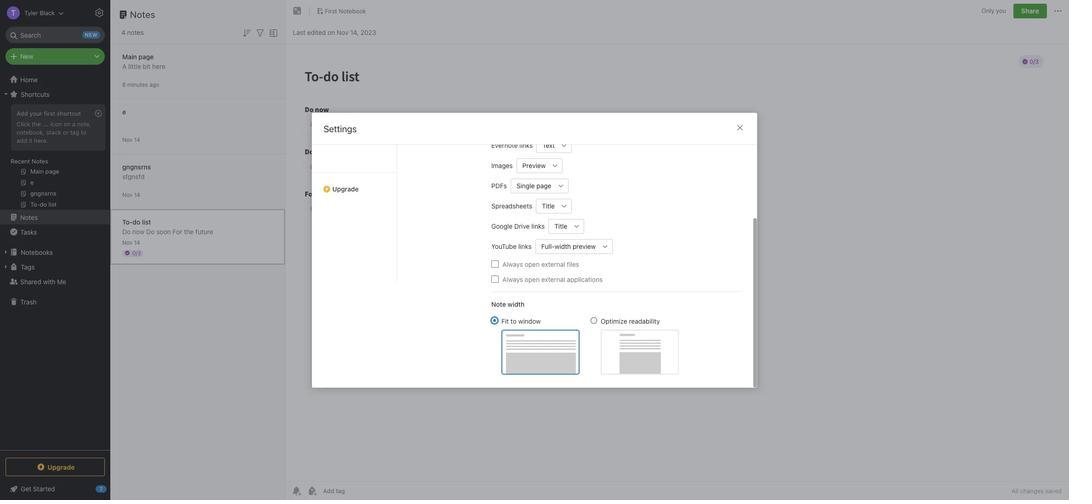 Task type: vqa. For each thing, say whether or not it's contained in the screenshot.
Notebooks link at left
yes



Task type: locate. For each thing, give the bounding box(es) containing it.
notes inside "link"
[[20, 214, 38, 221]]

tags button
[[0, 260, 110, 275]]

0 horizontal spatial on
[[64, 120, 71, 128]]

do down list
[[146, 228, 155, 236]]

add
[[17, 137, 27, 144]]

Choose default view option for YouTube links field
[[536, 239, 613, 254]]

the right for
[[184, 228, 194, 236]]

2 vertical spatial notes
[[20, 214, 38, 221]]

1 vertical spatial nov 14
[[122, 192, 140, 198]]

always right the always open external applications option
[[503, 275, 523, 283]]

1 vertical spatial external
[[542, 275, 565, 283]]

1 vertical spatial to
[[511, 317, 517, 325]]

1 open from the top
[[525, 260, 540, 268]]

to-
[[122, 218, 133, 226]]

readability
[[629, 317, 660, 325]]

1 horizontal spatial on
[[328, 28, 335, 36]]

2 do from the left
[[146, 228, 155, 236]]

2 nov 14 from the top
[[122, 192, 140, 198]]

14 down sfgnsfd
[[134, 192, 140, 198]]

page up bit
[[139, 53, 154, 60]]

new button
[[6, 48, 105, 65]]

1 vertical spatial open
[[525, 275, 540, 283]]

nov 14
[[122, 136, 140, 143], [122, 192, 140, 198], [122, 239, 140, 246]]

notes up tasks
[[20, 214, 38, 221]]

notebooks link
[[0, 245, 110, 260]]

Choose default view option for PDFs field
[[511, 178, 569, 193]]

1 horizontal spatial width
[[555, 243, 571, 250]]

0 vertical spatial title button
[[536, 199, 557, 213]]

first
[[325, 7, 337, 15]]

open down 'always open external files' at the bottom
[[525, 275, 540, 283]]

expand notebooks image
[[2, 249, 10, 256]]

changes
[[1021, 488, 1044, 495]]

1 horizontal spatial upgrade button
[[312, 172, 397, 197]]

nov left 14,
[[337, 28, 349, 36]]

1 vertical spatial title button
[[549, 219, 570, 234]]

on right edited
[[328, 28, 335, 36]]

nov 14 for gngnsrns
[[122, 192, 140, 198]]

text
[[543, 141, 555, 149]]

do down to-
[[122, 228, 131, 236]]

now
[[132, 228, 145, 236]]

0 vertical spatial links
[[520, 141, 533, 149]]

4
[[121, 29, 125, 36]]

close image
[[735, 122, 746, 133]]

links left text button
[[520, 141, 533, 149]]

3 nov 14 from the top
[[122, 239, 140, 246]]

nov 14 down sfgnsfd
[[122, 192, 140, 198]]

upgrade
[[332, 185, 359, 193], [47, 464, 75, 472]]

0 horizontal spatial to
[[81, 129, 86, 136]]

...
[[43, 120, 49, 128]]

1 horizontal spatial do
[[146, 228, 155, 236]]

tab list
[[409, 48, 484, 282]]

2 14 from the top
[[134, 192, 140, 198]]

0 horizontal spatial do
[[122, 228, 131, 236]]

title down choose default view option for pdfs field
[[542, 202, 555, 210]]

title inside choose default view option for google drive links field
[[555, 222, 568, 230]]

last
[[293, 28, 306, 36]]

your
[[30, 110, 42, 117]]

google
[[492, 222, 513, 230]]

nov 14 up gngnsrns
[[122, 136, 140, 143]]

Optimize readability radio
[[591, 317, 597, 324]]

1 vertical spatial the
[[184, 228, 194, 236]]

1 always from the top
[[503, 260, 523, 268]]

0 vertical spatial open
[[525, 260, 540, 268]]

it
[[29, 137, 32, 144]]

1 nov 14 from the top
[[122, 136, 140, 143]]

preview
[[523, 162, 546, 169]]

0 vertical spatial notes
[[130, 9, 155, 20]]

2 external from the top
[[542, 275, 565, 283]]

0 vertical spatial the
[[32, 120, 41, 128]]

edited
[[307, 28, 326, 36]]

Choose default view option for Google Drive links field
[[549, 219, 585, 234]]

on left a
[[64, 120, 71, 128]]

to right fit
[[511, 317, 517, 325]]

2 vertical spatial nov 14
[[122, 239, 140, 246]]

width inside button
[[555, 243, 571, 250]]

nov
[[337, 28, 349, 36], [122, 136, 133, 143], [122, 192, 133, 198], [122, 239, 133, 246]]

always for always open external applications
[[503, 275, 523, 283]]

shortcut
[[57, 110, 81, 117]]

last edited on nov 14, 2023
[[293, 28, 376, 36]]

1 vertical spatial links
[[532, 222, 545, 230]]

notes link
[[0, 210, 110, 225]]

shortcuts button
[[0, 87, 110, 102]]

or
[[63, 129, 69, 136]]

links right drive
[[532, 222, 545, 230]]

1 vertical spatial title
[[555, 222, 568, 230]]

open up always open external applications
[[525, 260, 540, 268]]

notes
[[127, 29, 144, 36]]

full-
[[542, 243, 555, 250]]

do
[[133, 218, 140, 226]]

1 14 from the top
[[134, 136, 140, 143]]

notes inside note list element
[[130, 9, 155, 20]]

0 horizontal spatial the
[[32, 120, 41, 128]]

1 vertical spatial on
[[64, 120, 71, 128]]

links for youtube links
[[519, 243, 532, 250]]

the inside note list element
[[184, 228, 194, 236]]

Note Editor text field
[[286, 44, 1069, 482]]

ago
[[150, 81, 159, 88]]

note list element
[[110, 0, 286, 501]]

2 vertical spatial 14
[[134, 239, 140, 246]]

first
[[44, 110, 55, 117]]

1 horizontal spatial upgrade
[[332, 185, 359, 193]]

1 vertical spatial always
[[503, 275, 523, 283]]

3 14 from the top
[[134, 239, 140, 246]]

0 vertical spatial to
[[81, 129, 86, 136]]

notebook
[[339, 7, 366, 15]]

1 vertical spatial upgrade
[[47, 464, 75, 472]]

do
[[122, 228, 131, 236], [146, 228, 155, 236]]

title button down choose default view option for spreadsheets field
[[549, 219, 570, 234]]

page
[[139, 53, 154, 60], [537, 182, 552, 190]]

0 vertical spatial title
[[542, 202, 555, 210]]

single
[[517, 182, 535, 190]]

width right note
[[508, 300, 525, 308]]

page inside main page a little bit here
[[139, 53, 154, 60]]

tag
[[70, 129, 79, 136]]

notes right 'recent'
[[32, 158, 48, 165]]

0 vertical spatial upgrade button
[[312, 172, 397, 197]]

8
[[122, 81, 126, 88]]

links down drive
[[519, 243, 532, 250]]

title inside choose default view option for spreadsheets field
[[542, 202, 555, 210]]

files
[[567, 260, 579, 268]]

external down 'always open external files' at the bottom
[[542, 275, 565, 283]]

tasks button
[[0, 225, 110, 240]]

option group containing fit to window
[[492, 316, 679, 375]]

trash link
[[0, 295, 110, 309]]

bit
[[143, 62, 151, 70]]

settings image
[[94, 7, 105, 18]]

0 vertical spatial upgrade
[[332, 185, 359, 193]]

width
[[555, 243, 571, 250], [508, 300, 525, 308]]

nov 14 up 0/3
[[122, 239, 140, 246]]

0/3
[[132, 250, 141, 257]]

1 vertical spatial page
[[537, 182, 552, 190]]

page right single
[[537, 182, 552, 190]]

title button down choose default view option for pdfs field
[[536, 199, 557, 213]]

notes up the "notes"
[[130, 9, 155, 20]]

title up full-width preview button
[[555, 222, 568, 230]]

title button
[[536, 199, 557, 213], [549, 219, 570, 234]]

0 vertical spatial on
[[328, 28, 335, 36]]

applications
[[567, 275, 603, 283]]

add tag image
[[307, 486, 318, 497]]

expand tags image
[[2, 263, 10, 271]]

width for note
[[508, 300, 525, 308]]

width for full-
[[555, 243, 571, 250]]

2 vertical spatial links
[[519, 243, 532, 250]]

0 vertical spatial external
[[542, 260, 565, 268]]

width up "files"
[[555, 243, 571, 250]]

to down 'note,'
[[81, 129, 86, 136]]

always
[[503, 260, 523, 268], [503, 275, 523, 283]]

youtube links
[[492, 243, 532, 250]]

1 vertical spatial width
[[508, 300, 525, 308]]

always right always open external files checkbox
[[503, 260, 523, 268]]

nov 14 for e
[[122, 136, 140, 143]]

page inside the single page button
[[537, 182, 552, 190]]

group containing add your first shortcut
[[0, 102, 110, 214]]

links for evernote links
[[520, 141, 533, 149]]

1 horizontal spatial page
[[537, 182, 552, 190]]

images
[[492, 162, 513, 169]]

1 vertical spatial 14
[[134, 192, 140, 198]]

spreadsheets
[[492, 202, 532, 210]]

main
[[122, 53, 137, 60]]

external up always open external applications
[[542, 260, 565, 268]]

title
[[542, 202, 555, 210], [555, 222, 568, 230]]

a
[[72, 120, 76, 128]]

0 horizontal spatial upgrade
[[47, 464, 75, 472]]

0 vertical spatial width
[[555, 243, 571, 250]]

group
[[0, 102, 110, 214]]

Fit to window radio
[[492, 317, 498, 324]]

list
[[142, 218, 151, 226]]

0 vertical spatial page
[[139, 53, 154, 60]]

here.
[[34, 137, 48, 144]]

only you
[[982, 7, 1006, 14]]

1 horizontal spatial the
[[184, 228, 194, 236]]

0 vertical spatial 14
[[134, 136, 140, 143]]

Choose default view option for Evernote links field
[[537, 138, 572, 153]]

2 always from the top
[[503, 275, 523, 283]]

0 horizontal spatial page
[[139, 53, 154, 60]]

14
[[134, 136, 140, 143], [134, 192, 140, 198], [134, 239, 140, 246]]

upgrade for bottom "upgrade" popup button
[[47, 464, 75, 472]]

Search text field
[[12, 27, 98, 43]]

0 horizontal spatial upgrade button
[[6, 458, 105, 477]]

open
[[525, 260, 540, 268], [525, 275, 540, 283]]

14 up gngnsrns
[[134, 136, 140, 143]]

0 vertical spatial nov 14
[[122, 136, 140, 143]]

0 vertical spatial always
[[503, 260, 523, 268]]

0 horizontal spatial width
[[508, 300, 525, 308]]

notes
[[130, 9, 155, 20], [32, 158, 48, 165], [20, 214, 38, 221]]

option group
[[492, 316, 679, 375]]

14 up 0/3
[[134, 239, 140, 246]]

the left ...
[[32, 120, 41, 128]]

tasks
[[20, 228, 37, 236]]

open for always open external files
[[525, 260, 540, 268]]

do now do soon for the future
[[122, 228, 213, 236]]

little
[[128, 62, 141, 70]]

to
[[81, 129, 86, 136], [511, 317, 517, 325]]

shared
[[20, 278, 41, 286]]

None search field
[[12, 27, 98, 43]]

e
[[122, 108, 126, 116]]

external
[[542, 260, 565, 268], [542, 275, 565, 283]]

pdfs
[[492, 182, 507, 190]]

1 vertical spatial upgrade button
[[6, 458, 105, 477]]

1 external from the top
[[542, 260, 565, 268]]

tree
[[0, 72, 110, 450]]

optimize readability
[[601, 317, 660, 325]]

2 open from the top
[[525, 275, 540, 283]]

add a reminder image
[[291, 486, 302, 497]]

future
[[195, 228, 213, 236]]



Task type: describe. For each thing, give the bounding box(es) containing it.
title for spreadsheets
[[542, 202, 555, 210]]

icon
[[50, 120, 62, 128]]

text button
[[537, 138, 557, 153]]

optimize
[[601, 317, 627, 325]]

preview button
[[517, 158, 548, 173]]

8 minutes ago
[[122, 81, 159, 88]]

expand note image
[[292, 6, 303, 17]]

preview
[[573, 243, 596, 250]]

youtube
[[492, 243, 517, 250]]

page for main
[[139, 53, 154, 60]]

title for google drive links
[[555, 222, 568, 230]]

notebooks
[[21, 249, 53, 256]]

14 for e
[[134, 136, 140, 143]]

with
[[43, 278, 55, 286]]

nov down e
[[122, 136, 133, 143]]

on inside note window element
[[328, 28, 335, 36]]

to inside icon on a note, notebook, stack or tag to add it here.
[[81, 129, 86, 136]]

home link
[[0, 72, 110, 87]]

sfgnsfd
[[122, 173, 145, 180]]

note
[[492, 300, 506, 308]]

shortcuts
[[21, 90, 50, 98]]

always open external files
[[503, 260, 579, 268]]

google drive links
[[492, 222, 545, 230]]

trash
[[20, 298, 37, 306]]

add your first shortcut
[[17, 110, 81, 117]]

1 vertical spatial notes
[[32, 158, 48, 165]]

first notebook
[[325, 7, 366, 15]]

stack
[[46, 129, 61, 136]]

the inside group
[[32, 120, 41, 128]]

page for single
[[537, 182, 552, 190]]

fit to window
[[502, 317, 541, 325]]

Always open external applications checkbox
[[492, 276, 499, 283]]

single page button
[[511, 178, 554, 193]]

first notebook button
[[314, 5, 369, 17]]

a
[[122, 62, 127, 70]]

me
[[57, 278, 66, 286]]

full-width preview
[[542, 243, 596, 250]]

notebook,
[[17, 129, 45, 136]]

here
[[152, 62, 165, 70]]

2023
[[361, 28, 376, 36]]

click the ...
[[17, 120, 49, 128]]

click
[[17, 120, 30, 128]]

14,
[[350, 28, 359, 36]]

Choose default view option for Images field
[[517, 158, 563, 173]]

note width
[[492, 300, 525, 308]]

nov down sfgnsfd
[[122, 192, 133, 198]]

on inside icon on a note, notebook, stack or tag to add it here.
[[64, 120, 71, 128]]

note window element
[[286, 0, 1069, 501]]

title button for spreadsheets
[[536, 199, 557, 213]]

external for applications
[[542, 275, 565, 283]]

window
[[518, 317, 541, 325]]

note,
[[77, 120, 91, 128]]

single page
[[517, 182, 552, 190]]

tree containing home
[[0, 72, 110, 450]]

shared with me link
[[0, 275, 110, 289]]

saved
[[1046, 488, 1062, 495]]

home
[[20, 76, 38, 83]]

always for always open external files
[[503, 260, 523, 268]]

new
[[20, 52, 33, 60]]

nov inside note window element
[[337, 28, 349, 36]]

4 notes
[[121, 29, 144, 36]]

recent
[[11, 158, 30, 165]]

shared with me
[[20, 278, 66, 286]]

always open external applications
[[503, 275, 603, 283]]

fit
[[502, 317, 509, 325]]

full-width preview button
[[536, 239, 598, 254]]

Choose default view option for Spreadsheets field
[[536, 199, 572, 213]]

main page a little bit here
[[122, 53, 165, 70]]

group inside tree
[[0, 102, 110, 214]]

upgrade for topmost "upgrade" popup button
[[332, 185, 359, 193]]

all
[[1012, 488, 1019, 495]]

evernote links
[[492, 141, 533, 149]]

external for files
[[542, 260, 565, 268]]

you
[[996, 7, 1006, 14]]

drive
[[514, 222, 530, 230]]

gngnsrns sfgnsfd
[[122, 163, 151, 180]]

14 for gngnsrns
[[134, 192, 140, 198]]

share button
[[1014, 4, 1047, 18]]

Always open external files checkbox
[[492, 260, 499, 268]]

1 do from the left
[[122, 228, 131, 236]]

add
[[17, 110, 28, 117]]

for
[[173, 228, 182, 236]]

1 horizontal spatial to
[[511, 317, 517, 325]]

recent notes
[[11, 158, 48, 165]]

open for always open external applications
[[525, 275, 540, 283]]

tags
[[21, 263, 35, 271]]

nov up 0/3
[[122, 239, 133, 246]]

all changes saved
[[1012, 488, 1062, 495]]

title button for google drive links
[[549, 219, 570, 234]]

minutes
[[127, 81, 148, 88]]

share
[[1022, 7, 1040, 15]]

to-do list
[[122, 218, 151, 226]]



